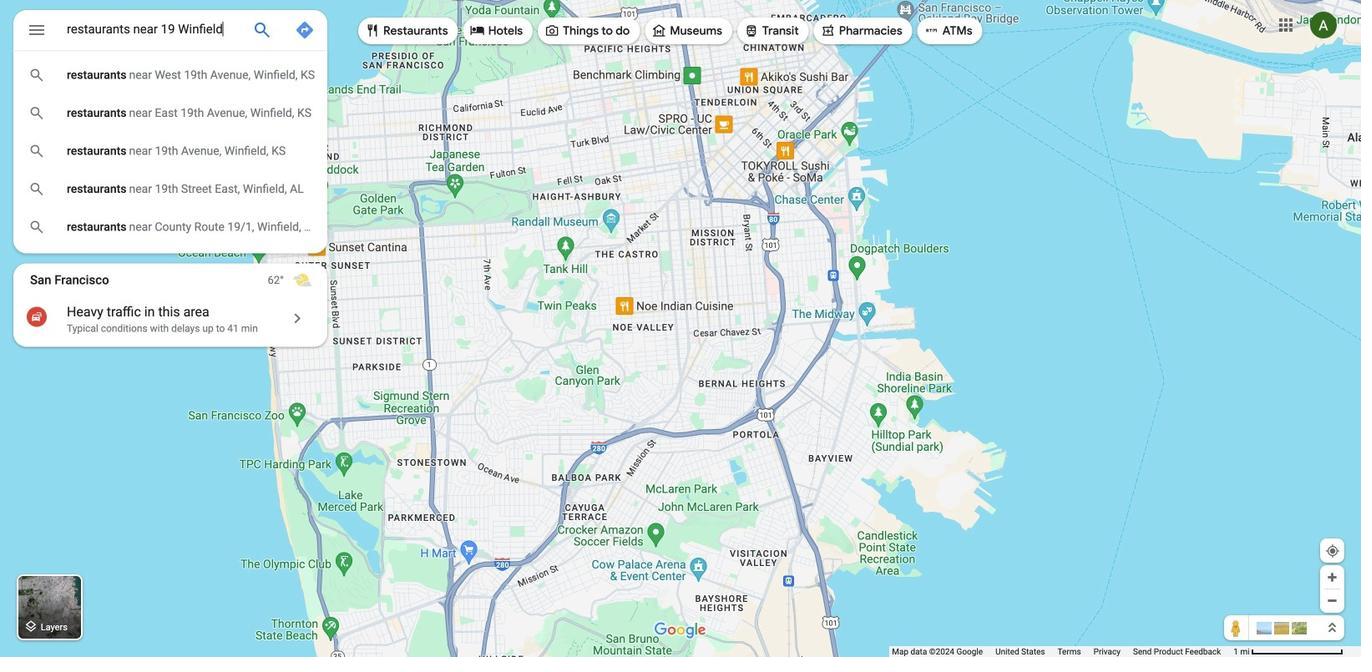 Task type: describe. For each thing, give the bounding box(es) containing it.
none search field inside 'google maps' element
[[13, 10, 328, 254]]

none field inside search google maps field
[[67, 19, 239, 39]]

5 cell from the top
[[13, 214, 322, 241]]

4 cell from the top
[[13, 176, 317, 203]]

2 cell from the top
[[13, 100, 317, 127]]

san francisco weather group
[[268, 264, 328, 297]]

san francisco region
[[13, 264, 328, 347]]

show your location image
[[1326, 544, 1341, 559]]

show street view coverage image
[[1225, 616, 1250, 641]]

suggestions grid
[[13, 50, 328, 254]]

Search Google Maps field
[[13, 10, 328, 55]]

google account: augustus odena  
(augustus@adept.ai) image
[[1311, 12, 1338, 39]]

3 cell from the top
[[13, 138, 317, 165]]



Task type: locate. For each thing, give the bounding box(es) containing it.
partly cloudy image
[[292, 270, 312, 290]]

zoom in image
[[1327, 572, 1339, 584]]

None search field
[[13, 10, 328, 254]]

None field
[[67, 19, 239, 39]]

cell
[[13, 62, 317, 89], [13, 100, 317, 127], [13, 138, 317, 165], [13, 176, 317, 203], [13, 214, 322, 241]]

1 cell from the top
[[13, 62, 317, 89]]

google maps element
[[0, 0, 1362, 658]]

zoom out image
[[1327, 595, 1339, 607]]



Task type: vqa. For each thing, say whether or not it's contained in the screenshot.
'Search by image'
no



